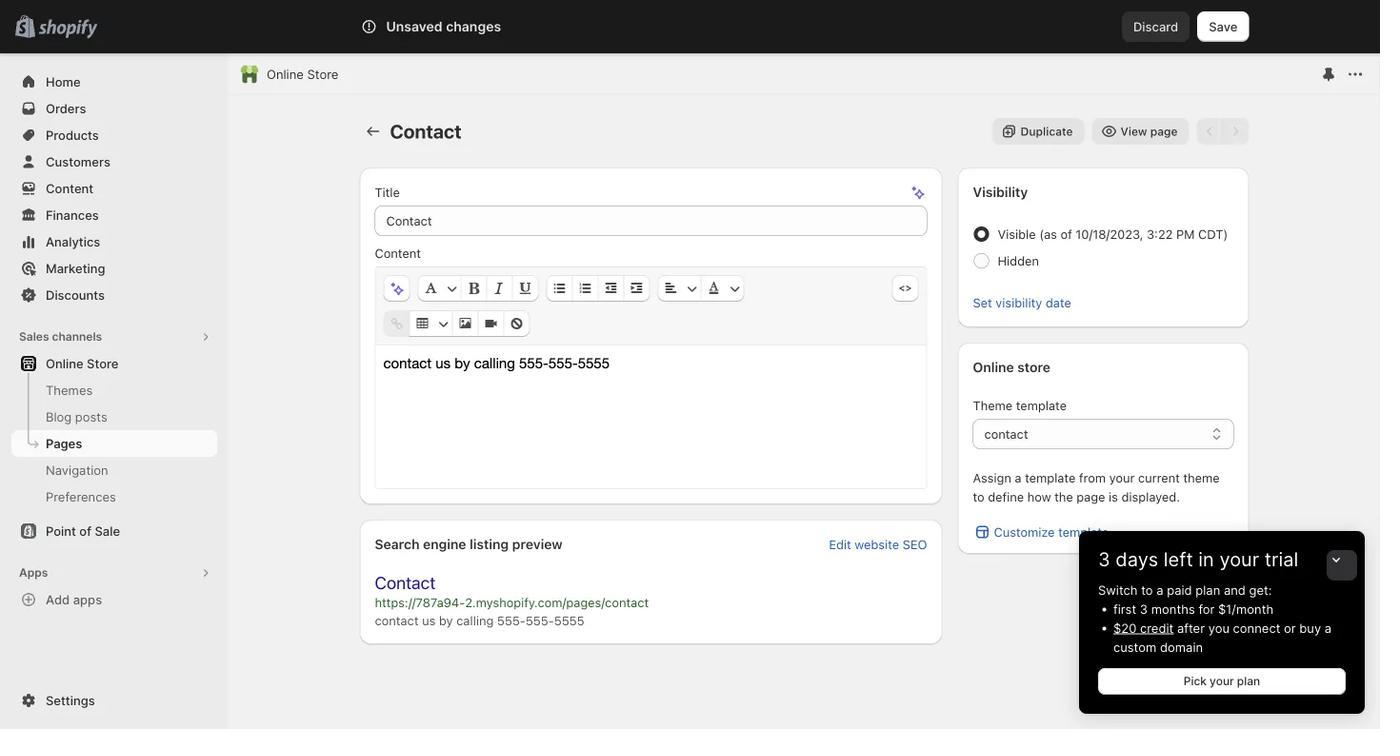 Task type: describe. For each thing, give the bounding box(es) containing it.
marketing
[[46, 261, 105, 276]]

preferences link
[[11, 484, 217, 511]]

customers link
[[11, 149, 217, 175]]

point of sale button
[[0, 518, 229, 545]]

after you connect or buy a custom domain
[[1114, 621, 1332, 655]]

unsaved changes
[[386, 19, 501, 35]]

3 days left in your trial button
[[1079, 532, 1365, 572]]

pick your plan link
[[1098, 669, 1346, 695]]

finances link
[[11, 202, 217, 229]]

themes link
[[11, 377, 217, 404]]

search
[[445, 19, 486, 34]]

apps
[[73, 593, 102, 607]]

marketing link
[[11, 255, 217, 282]]

point
[[46, 524, 76, 539]]

point of sale
[[46, 524, 120, 539]]

navigation link
[[11, 457, 217, 484]]

connect
[[1233, 621, 1281, 636]]

you
[[1209, 621, 1230, 636]]

1 horizontal spatial plan
[[1237, 675, 1261, 689]]

products
[[46, 128, 99, 142]]

in
[[1199, 548, 1214, 572]]

themes
[[46, 383, 93, 398]]

settings
[[46, 694, 95, 708]]

pick
[[1184, 675, 1207, 689]]

sales
[[19, 330, 49, 344]]

first
[[1114, 602, 1137, 617]]

custom
[[1114, 640, 1157, 655]]

home
[[46, 74, 81, 89]]

after
[[1177, 621, 1205, 636]]

save button
[[1198, 11, 1249, 42]]

get:
[[1249, 583, 1272, 598]]

for
[[1199, 602, 1215, 617]]

apps
[[19, 566, 48, 580]]

blog posts
[[46, 410, 107, 424]]

of
[[79, 524, 91, 539]]

left
[[1164, 548, 1193, 572]]

1 vertical spatial your
[[1210, 675, 1234, 689]]

add
[[46, 593, 70, 607]]

months
[[1152, 602, 1195, 617]]

apps button
[[11, 560, 217, 587]]

$20
[[1114, 621, 1137, 636]]

orders
[[46, 101, 86, 116]]

credit
[[1140, 621, 1174, 636]]

0 vertical spatial plan
[[1196, 583, 1221, 598]]

0 vertical spatial store
[[307, 67, 339, 81]]

paid
[[1167, 583, 1192, 598]]

pages
[[46, 436, 82, 451]]

unsaved
[[386, 19, 443, 35]]

finances
[[46, 208, 99, 222]]

3 inside dropdown button
[[1098, 548, 1111, 572]]

0 vertical spatial online store
[[267, 67, 339, 81]]

trial
[[1265, 548, 1299, 572]]

$20 credit link
[[1114, 621, 1174, 636]]

analytics
[[46, 234, 100, 249]]

channels
[[52, 330, 102, 344]]

navigation
[[46, 463, 108, 478]]

your inside dropdown button
[[1220, 548, 1260, 572]]

posts
[[75, 410, 107, 424]]

blog posts link
[[11, 404, 217, 431]]



Task type: locate. For each thing, give the bounding box(es) containing it.
home link
[[11, 69, 217, 95]]

0 vertical spatial a
[[1157, 583, 1164, 598]]

a
[[1157, 583, 1164, 598], [1325, 621, 1332, 636]]

discard
[[1134, 19, 1179, 34]]

0 horizontal spatial online
[[46, 356, 83, 371]]

a right buy
[[1325, 621, 1332, 636]]

content link
[[11, 175, 217, 202]]

switch
[[1098, 583, 1138, 598]]

1 vertical spatial 3
[[1140, 602, 1148, 617]]

preferences
[[46, 490, 116, 504]]

1 horizontal spatial a
[[1325, 621, 1332, 636]]

$20 credit
[[1114, 621, 1174, 636]]

0 horizontal spatial store
[[87, 356, 119, 371]]

first 3 months for $1/month
[[1114, 602, 1274, 617]]

online store link down "channels"
[[11, 351, 217, 377]]

plan up for
[[1196, 583, 1221, 598]]

0 horizontal spatial online store
[[46, 356, 119, 371]]

add apps button
[[11, 587, 217, 614]]

discard button
[[1122, 11, 1190, 42]]

search button
[[414, 11, 966, 42]]

and
[[1224, 583, 1246, 598]]

online right online store image
[[267, 67, 304, 81]]

0 vertical spatial online store link
[[267, 65, 339, 84]]

discounts link
[[11, 282, 217, 309]]

online store down "channels"
[[46, 356, 119, 371]]

0 horizontal spatial plan
[[1196, 583, 1221, 598]]

changes
[[446, 19, 501, 35]]

0 horizontal spatial a
[[1157, 583, 1164, 598]]

your
[[1220, 548, 1260, 572], [1210, 675, 1234, 689]]

plan
[[1196, 583, 1221, 598], [1237, 675, 1261, 689]]

pick your plan
[[1184, 675, 1261, 689]]

store down sales channels button
[[87, 356, 119, 371]]

1 vertical spatial store
[[87, 356, 119, 371]]

domain
[[1160, 640, 1203, 655]]

1 vertical spatial online store link
[[11, 351, 217, 377]]

online store link right online store image
[[267, 65, 339, 84]]

0 vertical spatial 3
[[1098, 548, 1111, 572]]

to
[[1141, 583, 1153, 598]]

sales channels
[[19, 330, 102, 344]]

point of sale link
[[11, 518, 217, 545]]

analytics link
[[11, 229, 217, 255]]

3 left days
[[1098, 548, 1111, 572]]

online store image
[[240, 65, 259, 84]]

blog
[[46, 410, 72, 424]]

1 horizontal spatial store
[[307, 67, 339, 81]]

0 horizontal spatial 3
[[1098, 548, 1111, 572]]

0 vertical spatial online
[[267, 67, 304, 81]]

buy
[[1300, 621, 1322, 636]]

your up 'and'
[[1220, 548, 1260, 572]]

3 right 'first'
[[1140, 602, 1148, 617]]

content
[[46, 181, 94, 196]]

sales channels button
[[11, 324, 217, 351]]

your right pick
[[1210, 675, 1234, 689]]

days
[[1116, 548, 1159, 572]]

pages link
[[11, 431, 217, 457]]

1 horizontal spatial online store link
[[267, 65, 339, 84]]

online
[[267, 67, 304, 81], [46, 356, 83, 371]]

customers
[[46, 154, 110, 169]]

save
[[1209, 19, 1238, 34]]

1 vertical spatial online store
[[46, 356, 119, 371]]

shopify image
[[38, 20, 97, 39]]

a inside after you connect or buy a custom domain
[[1325, 621, 1332, 636]]

0 vertical spatial your
[[1220, 548, 1260, 572]]

online store right online store image
[[267, 67, 339, 81]]

3 days left in your trial
[[1098, 548, 1299, 572]]

1 vertical spatial plan
[[1237, 675, 1261, 689]]

online down sales channels
[[46, 356, 83, 371]]

online store link
[[267, 65, 339, 84], [11, 351, 217, 377]]

online store
[[267, 67, 339, 81], [46, 356, 119, 371]]

a right to at the bottom right of the page
[[1157, 583, 1164, 598]]

1 vertical spatial a
[[1325, 621, 1332, 636]]

add apps
[[46, 593, 102, 607]]

3 days left in your trial element
[[1079, 581, 1365, 715]]

discounts
[[46, 288, 105, 302]]

orders link
[[11, 95, 217, 122]]

or
[[1284, 621, 1296, 636]]

store
[[307, 67, 339, 81], [87, 356, 119, 371]]

sale
[[95, 524, 120, 539]]

1 horizontal spatial online store
[[267, 67, 339, 81]]

$1/month
[[1219, 602, 1274, 617]]

switch to a paid plan and get:
[[1098, 583, 1272, 598]]

0 horizontal spatial online store link
[[11, 351, 217, 377]]

1 horizontal spatial online
[[267, 67, 304, 81]]

store right online store image
[[307, 67, 339, 81]]

plan down after you connect or buy a custom domain
[[1237, 675, 1261, 689]]

1 horizontal spatial 3
[[1140, 602, 1148, 617]]

settings link
[[11, 688, 217, 715]]

products link
[[11, 122, 217, 149]]

1 vertical spatial online
[[46, 356, 83, 371]]

3
[[1098, 548, 1111, 572], [1140, 602, 1148, 617]]



Task type: vqa. For each thing, say whether or not it's contained in the screenshot.
bottommost "plan"
yes



